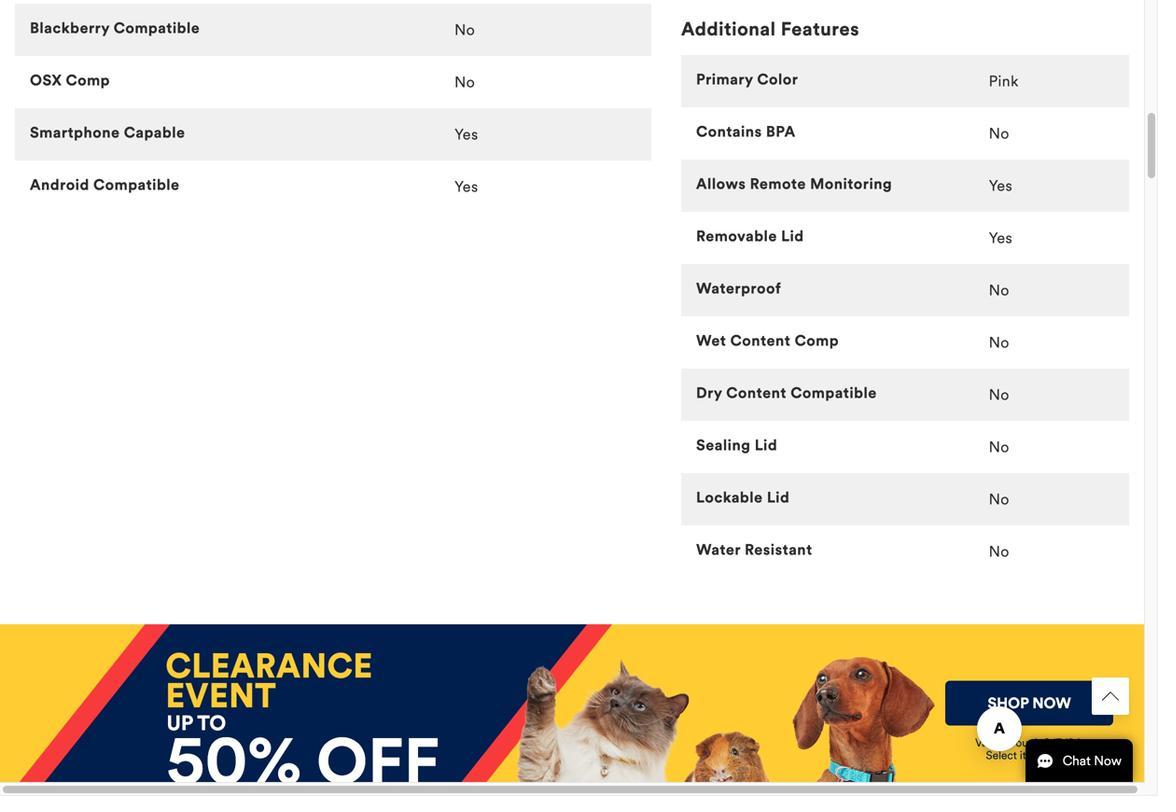 Task type: describe. For each thing, give the bounding box(es) containing it.
no for lockable lid
[[989, 490, 1010, 509]]

2 vertical spatial compatible
[[791, 384, 877, 403]]

pink
[[989, 72, 1019, 91]]

wet
[[697, 332, 727, 350]]

0 horizontal spatial comp
[[66, 71, 110, 90]]

no for blackberry compatible
[[455, 21, 475, 39]]

no for dry content compatible
[[989, 386, 1010, 404]]

up
[[167, 711, 193, 736]]

resistant
[[745, 541, 813, 559]]

up to
[[167, 711, 226, 736]]

additional
[[682, 18, 776, 41]]

yes for smartphone capable
[[455, 125, 479, 144]]

styled arrow button link
[[1092, 678, 1130, 715]]

no for waterproof
[[989, 281, 1010, 300]]

blackberry compatible
[[30, 19, 200, 38]]

contains bpa
[[697, 123, 796, 141]]

smartphone capable
[[30, 123, 185, 142]]

select
[[986, 749, 1018, 763]]

bpa
[[766, 123, 796, 141]]

capable
[[124, 123, 185, 142]]

yes for removable lid
[[989, 229, 1013, 248]]

compatible for android compatible
[[93, 176, 180, 194]]

no for wet content comp
[[989, 334, 1010, 352]]

allows remote monitoring
[[697, 175, 893, 193]]

osx
[[30, 71, 62, 90]]

winter clearance. image
[[167, 653, 371, 708]]

lockable
[[697, 489, 763, 507]]

no for sealing lid
[[989, 438, 1010, 457]]

osx comp
[[30, 71, 110, 90]]

water resistant
[[697, 541, 813, 559]]

features
[[781, 18, 860, 41]]

android compatible
[[30, 176, 180, 194]]

lockable lid
[[697, 489, 790, 507]]

monitoring
[[811, 175, 893, 193]]

wet content comp
[[697, 332, 839, 350]]

content for wet
[[731, 332, 791, 350]]

1 vertical spatial comp
[[795, 332, 839, 350]]

only.
[[1050, 749, 1073, 763]]

dry content compatible
[[697, 384, 877, 403]]

shop
[[988, 694, 1029, 713]]

scroll to top image
[[1103, 688, 1119, 705]]

smartphone
[[30, 123, 120, 142]]

valid through 2/3/24. select items only.
[[976, 736, 1084, 763]]

sealing lid
[[697, 436, 778, 455]]



Task type: locate. For each thing, give the bounding box(es) containing it.
lid right "sealing"
[[755, 436, 778, 455]]

lid for sealing lid
[[755, 436, 778, 455]]

no
[[455, 21, 475, 39], [455, 73, 475, 92], [989, 124, 1010, 143], [989, 281, 1010, 300], [989, 334, 1010, 352], [989, 386, 1010, 404], [989, 438, 1010, 457], [989, 490, 1010, 509], [989, 543, 1010, 561]]

a cat, a gerbil, and a dog. image
[[514, 625, 938, 796]]

1 vertical spatial content
[[727, 384, 787, 403]]

lid for removable lid
[[782, 227, 804, 246]]

0 vertical spatial lid
[[782, 227, 804, 246]]

blackberry
[[30, 19, 110, 38]]

shop now
[[988, 694, 1072, 713]]

additional features
[[682, 18, 860, 41]]

comp up dry content compatible
[[795, 332, 839, 350]]

color
[[758, 70, 799, 89]]

now
[[1033, 694, 1072, 713]]

2 vertical spatial lid
[[767, 489, 790, 507]]

waterproof
[[697, 279, 782, 298]]

no for water resistant
[[989, 543, 1010, 561]]

compatible
[[114, 19, 200, 38], [93, 176, 180, 194], [791, 384, 877, 403]]

no for osx comp
[[455, 73, 475, 92]]

1 horizontal spatial comp
[[795, 332, 839, 350]]

1 vertical spatial lid
[[755, 436, 778, 455]]

1 vertical spatial compatible
[[93, 176, 180, 194]]

removable lid
[[697, 227, 804, 246]]

yes for allows remote monitoring
[[989, 177, 1013, 195]]

compatible down the capable
[[93, 176, 180, 194]]

2/3/24.
[[1044, 736, 1084, 750]]

items
[[1020, 749, 1047, 763]]

lid right lockable
[[767, 489, 790, 507]]

0 vertical spatial compatible
[[114, 19, 200, 38]]

dry
[[697, 384, 723, 403]]

content right wet
[[731, 332, 791, 350]]

content
[[731, 332, 791, 350], [727, 384, 787, 403]]

comp
[[66, 71, 110, 90], [795, 332, 839, 350]]

removable
[[697, 227, 778, 246]]

android
[[30, 176, 89, 194]]

through
[[1002, 736, 1041, 750]]

comp right osx in the left of the page
[[66, 71, 110, 90]]

compatible down wet content comp
[[791, 384, 877, 403]]

0 vertical spatial comp
[[66, 71, 110, 90]]

remote
[[750, 175, 807, 193]]

0 vertical spatial content
[[731, 332, 791, 350]]

allows
[[697, 175, 746, 193]]

primary color
[[697, 70, 799, 89]]

to
[[197, 711, 226, 736]]

shop now link
[[946, 681, 1114, 726]]

valid
[[976, 736, 1000, 750]]

water
[[697, 541, 741, 559]]

contains
[[697, 123, 762, 141]]

compatible for blackberry compatible
[[114, 19, 200, 38]]

content right dry
[[727, 384, 787, 403]]

primary
[[697, 70, 754, 89]]

sealing
[[697, 436, 751, 455]]

content for dry
[[727, 384, 787, 403]]

lid down allows remote monitoring
[[782, 227, 804, 246]]

compatible right blackberry
[[114, 19, 200, 38]]

no for contains bpa
[[989, 124, 1010, 143]]

lid for lockable lid
[[767, 489, 790, 507]]

yes
[[455, 125, 479, 144], [989, 177, 1013, 195], [455, 178, 479, 196], [989, 229, 1013, 248]]

yes for android compatible
[[455, 178, 479, 196]]

lid
[[782, 227, 804, 246], [755, 436, 778, 455], [767, 489, 790, 507]]



Task type: vqa. For each thing, say whether or not it's contained in the screenshot.


